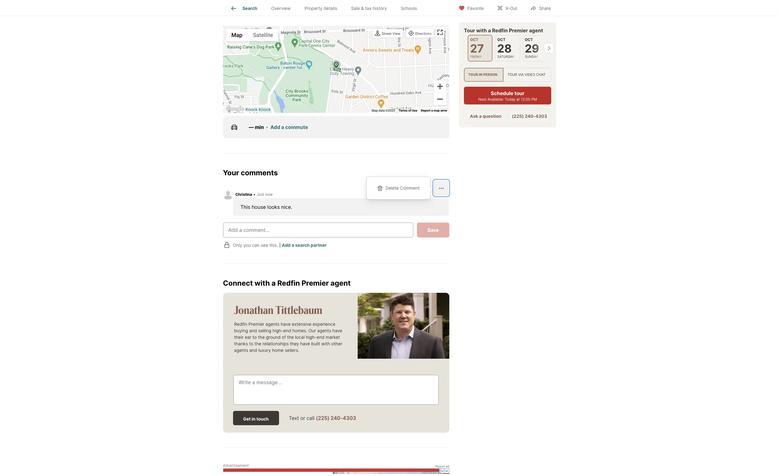 Task type: locate. For each thing, give the bounding box(es) containing it.
0 horizontal spatial in
[[252, 416, 256, 421]]

0 vertical spatial add
[[270, 124, 280, 130]]

high-
[[273, 328, 283, 333], [306, 334, 317, 340]]

1 horizontal spatial 240-
[[525, 114, 535, 119]]

1 vertical spatial agents
[[317, 328, 331, 333]]

1 vertical spatial premier
[[302, 279, 329, 288]]

just
[[257, 192, 264, 197]]

in left person
[[479, 73, 482, 77]]

0 horizontal spatial with
[[255, 279, 270, 288]]

0 vertical spatial with
[[476, 27, 487, 34]]

1 horizontal spatial map
[[372, 109, 378, 112]]

0 horizontal spatial end
[[283, 328, 291, 333]]

with down market
[[321, 341, 330, 346]]

sale & tax history tab
[[344, 1, 394, 16]]

list box
[[464, 68, 551, 82]]

to right ear
[[253, 334, 257, 340]]

0 vertical spatial 240-
[[525, 114, 535, 119]]

(225) 240-4303 link
[[512, 114, 547, 119], [316, 415, 356, 421]]

0 horizontal spatial premier
[[249, 321, 264, 327]]

ask a question
[[470, 114, 501, 119]]

(225)
[[512, 114, 524, 119], [316, 415, 330, 421]]

tour
[[464, 27, 475, 34], [468, 73, 478, 77], [507, 73, 517, 77]]

1 vertical spatial high-
[[306, 334, 317, 340]]

have down "local"
[[300, 341, 310, 346]]

at down tour
[[516, 97, 520, 102]]

high- down our
[[306, 334, 317, 340]]

agents down experience on the bottom
[[317, 328, 331, 333]]

1 vertical spatial 240-
[[331, 415, 343, 421]]

—
[[249, 124, 254, 130]]

report
[[421, 109, 431, 112], [436, 465, 445, 468]]

get in touch
[[243, 416, 269, 421]]

1 horizontal spatial agents
[[266, 321, 280, 327]]

map for map
[[231, 32, 242, 38]]

0 vertical spatial agent
[[529, 27, 543, 34]]

your comments
[[223, 168, 278, 177]]

redfin checked: 2 minutes ago (oct 27, 2023 at 9:46am) • source: gbrmls # 2023013385
[[223, 5, 437, 11]]

2
[[262, 5, 265, 11]]

2 vertical spatial have
[[300, 341, 310, 346]]

0 vertical spatial (225) 240-4303 link
[[512, 114, 547, 119]]

menu bar containing map
[[226, 29, 278, 41]]

share button
[[525, 1, 556, 14]]

oct inside oct 29 sunday
[[525, 37, 533, 42]]

0 vertical spatial report
[[421, 109, 431, 112]]

premier up selling on the left of page
[[249, 321, 264, 327]]

at
[[331, 5, 336, 11], [516, 97, 520, 102]]

connect with a redfin premier agent
[[223, 279, 351, 288]]

in inside list box
[[479, 73, 482, 77]]

call
[[307, 415, 315, 421]]

redfin up buying
[[234, 321, 247, 327]]

premier for connect with a redfin premier agent
[[302, 279, 329, 288]]

1 horizontal spatial (225)
[[512, 114, 524, 119]]

and up ear
[[249, 328, 257, 333]]

of left use
[[408, 109, 411, 112]]

christina • just now
[[235, 192, 273, 197]]

0 horizontal spatial map
[[231, 32, 242, 38]]

1 vertical spatial report
[[436, 465, 445, 468]]

oct up sunday
[[525, 37, 533, 42]]

our
[[309, 328, 316, 333]]

tour up oct 27 friday
[[464, 27, 475, 34]]

0 horizontal spatial have
[[281, 321, 291, 327]]

(225) 240-4303 link down 12:00
[[512, 114, 547, 119]]

in inside button
[[252, 416, 256, 421]]

0 vertical spatial map
[[231, 32, 242, 38]]

available:
[[487, 97, 504, 102]]

1 horizontal spatial add
[[282, 242, 291, 248]]

have
[[281, 321, 291, 327], [332, 328, 342, 333], [300, 341, 310, 346]]

0 vertical spatial in
[[479, 73, 482, 77]]

0 vertical spatial and
[[249, 328, 257, 333]]

1 oct from the left
[[470, 37, 478, 42]]

(225) right the call
[[316, 415, 330, 421]]

tour left via
[[507, 73, 517, 77]]

end
[[283, 328, 291, 333], [317, 334, 325, 340]]

Write a message... text field
[[239, 379, 434, 401]]

agent
[[529, 27, 543, 34], [331, 279, 351, 288]]

get in touch button
[[233, 411, 279, 425]]

1 horizontal spatial high-
[[306, 334, 317, 340]]

map inside popup button
[[231, 32, 242, 38]]

at right 2023
[[331, 5, 336, 11]]

google image
[[225, 105, 245, 113]]

ear
[[245, 334, 251, 340]]

minutes
[[266, 5, 286, 11]]

0 horizontal spatial agents
[[234, 347, 248, 353]]

0 horizontal spatial oct
[[470, 37, 478, 42]]

0 vertical spatial of
[[408, 109, 411, 112]]

| add a search partner
[[279, 242, 327, 248]]

oct up friday
[[470, 37, 478, 42]]

2 horizontal spatial agents
[[317, 328, 331, 333]]

240- right the call
[[331, 415, 343, 421]]

map button
[[226, 29, 248, 41]]

the up they
[[287, 334, 294, 340]]

menu bar
[[226, 29, 278, 41]]

0 vertical spatial have
[[281, 321, 291, 327]]

premier up oct 28 saturday
[[509, 27, 528, 34]]

agent for connect with a redfin premier agent
[[331, 279, 351, 288]]

this house looks nice.
[[240, 204, 292, 210]]

share
[[539, 5, 551, 11]]

1 vertical spatial •
[[253, 192, 256, 197]]

1 vertical spatial in
[[252, 416, 256, 421]]

1 horizontal spatial agent
[[529, 27, 543, 34]]

1 vertical spatial map
[[372, 109, 378, 112]]

jonathan tittlebaum link
[[234, 302, 322, 317]]

1 vertical spatial agent
[[331, 279, 351, 288]]

29
[[525, 42, 539, 55]]

report inside button
[[436, 465, 445, 468]]

1 vertical spatial (225)
[[316, 415, 330, 421]]

1 vertical spatial of
[[282, 334, 286, 340]]

0 horizontal spatial high-
[[273, 328, 283, 333]]

in right the get
[[252, 416, 256, 421]]

0 horizontal spatial at
[[331, 5, 336, 11]]

1 horizontal spatial with
[[321, 341, 330, 346]]

schedule
[[491, 90, 513, 96]]

they
[[290, 341, 299, 346]]

oct inside oct 28 saturday
[[497, 37, 505, 42]]

1 horizontal spatial in
[[479, 73, 482, 77]]

0 horizontal spatial agent
[[331, 279, 351, 288]]

27
[[470, 42, 484, 55]]

other
[[331, 341, 342, 346]]

1 horizontal spatial •
[[358, 5, 361, 11]]

and left the luxury
[[249, 347, 257, 353]]

only you can see this.
[[233, 242, 278, 248]]

4303
[[535, 114, 547, 119], [343, 415, 356, 421]]

report left the map on the right of the page
[[421, 109, 431, 112]]

tab list
[[223, 0, 429, 16]]

tab list containing search
[[223, 0, 429, 16]]

video
[[525, 73, 535, 77]]

oct inside oct 27 friday
[[470, 37, 478, 42]]

home
[[272, 347, 284, 353]]

with up oct 27 friday
[[476, 27, 487, 34]]

2 horizontal spatial oct
[[525, 37, 533, 42]]

property details tab
[[298, 1, 344, 16]]

•
[[358, 5, 361, 11], [253, 192, 256, 197]]

1 vertical spatial at
[[516, 97, 520, 102]]

terms of use
[[399, 109, 417, 112]]

0 vertical spatial (225)
[[512, 114, 524, 119]]

in
[[479, 73, 482, 77], [252, 416, 256, 421]]

property
[[305, 6, 322, 11]]

tour left person
[[468, 73, 478, 77]]

save button
[[417, 223, 449, 238]]

advertisement
[[223, 463, 249, 468]]

3 oct from the left
[[525, 37, 533, 42]]

oct 28 saturday
[[497, 37, 514, 59]]

agents down thanks
[[234, 347, 248, 353]]

report left ad
[[436, 465, 445, 468]]

extensive
[[292, 321, 312, 327]]

1 vertical spatial have
[[332, 328, 342, 333]]

the
[[258, 334, 265, 340], [287, 334, 294, 340], [255, 341, 261, 346]]

2 horizontal spatial premier
[[509, 27, 528, 34]]

see
[[261, 242, 268, 248]]

to down ear
[[249, 341, 253, 346]]

0 horizontal spatial report
[[421, 109, 431, 112]]

·
[[266, 124, 268, 130]]

0 horizontal spatial •
[[253, 192, 256, 197]]

agents up selling on the left of page
[[266, 321, 280, 327]]

1 vertical spatial and
[[249, 347, 257, 353]]

ad region
[[223, 468, 449, 474]]

high- up ground
[[273, 328, 283, 333]]

1 horizontal spatial 4303
[[535, 114, 547, 119]]

question
[[483, 114, 501, 119]]

1 horizontal spatial at
[[516, 97, 520, 102]]

0 horizontal spatial of
[[282, 334, 286, 340]]

looks
[[267, 204, 280, 210]]

1 vertical spatial to
[[249, 341, 253, 346]]

end left the homes.
[[283, 328, 291, 333]]

next image
[[544, 43, 554, 53]]

have up market
[[332, 328, 342, 333]]

None button
[[468, 35, 493, 62], [495, 35, 520, 61], [523, 35, 548, 61], [468, 35, 493, 62], [495, 35, 520, 61], [523, 35, 548, 61]]

x-out
[[506, 5, 517, 11]]

with right connect
[[255, 279, 270, 288]]

friday
[[470, 55, 481, 59]]

today
[[505, 97, 515, 102]]

ask a question link
[[470, 114, 501, 119]]

map left data
[[372, 109, 378, 112]]

in for touch
[[252, 416, 256, 421]]

2 horizontal spatial have
[[332, 328, 342, 333]]

1 vertical spatial add
[[282, 242, 291, 248]]

commute
[[285, 124, 308, 130]]

of up 'relationships'
[[282, 334, 286, 340]]

• left just
[[253, 192, 256, 197]]

comments
[[241, 168, 278, 177]]

report for report ad
[[436, 465, 445, 468]]

1 vertical spatial (225) 240-4303 link
[[316, 415, 356, 421]]

0 vertical spatial high-
[[273, 328, 283, 333]]

1 and from the top
[[249, 328, 257, 333]]

christina's photo image
[[223, 190, 233, 200]]

have left the extensive
[[281, 321, 291, 327]]

• left &
[[358, 5, 361, 11]]

27,
[[309, 5, 316, 11]]

#
[[404, 5, 407, 11]]

add right '·'
[[270, 124, 280, 130]]

28
[[497, 42, 512, 55]]

schools
[[401, 6, 417, 11]]

1 horizontal spatial oct
[[497, 37, 505, 42]]

street view
[[382, 31, 401, 36]]

0 vertical spatial premier
[[509, 27, 528, 34]]

1 vertical spatial with
[[255, 279, 270, 288]]

end up built
[[317, 334, 325, 340]]

(225) 240-4303
[[512, 114, 547, 119]]

or
[[300, 415, 305, 421]]

can
[[252, 242, 260, 248]]

2 vertical spatial with
[[321, 341, 330, 346]]

satellite button
[[248, 29, 278, 41]]

map
[[434, 109, 440, 112]]

map left satellite
[[231, 32, 242, 38]]

thanks
[[234, 341, 248, 346]]

search link
[[230, 5, 257, 12]]

1 horizontal spatial report
[[436, 465, 445, 468]]

add right |
[[282, 242, 291, 248]]

(225) 240-4303 link right the call
[[316, 415, 356, 421]]

premier up tittlebaum
[[302, 279, 329, 288]]

error
[[441, 109, 447, 112]]

oct
[[470, 37, 478, 42], [497, 37, 505, 42], [525, 37, 533, 42]]

tour for tour with a redfin premier agent
[[464, 27, 475, 34]]

next
[[478, 97, 486, 102]]

Add a comment... text field
[[228, 226, 408, 234]]

add a commute button
[[270, 123, 308, 131]]

a
[[488, 27, 491, 34], [431, 109, 433, 112], [479, 114, 482, 119], [281, 124, 284, 130], [292, 242, 294, 248], [272, 279, 276, 288]]

1 horizontal spatial premier
[[302, 279, 329, 288]]

2 horizontal spatial with
[[476, 27, 487, 34]]

(225) down 12:00
[[512, 114, 524, 119]]

text
[[289, 415, 299, 421]]

1 vertical spatial 4303
[[343, 415, 356, 421]]

0 horizontal spatial add
[[270, 124, 280, 130]]

map
[[231, 32, 242, 38], [372, 109, 378, 112]]

of inside redfin premier agents have extensive experience buying and selling high-end homes. our agents have their ear to the ground of the local high-end market thanks to the relationships they have built with other agents and luxury home sellers.
[[282, 334, 286, 340]]

1 vertical spatial end
[[317, 334, 325, 340]]

tittlebaum
[[276, 302, 322, 317]]

view
[[393, 31, 401, 36]]

2 vertical spatial premier
[[249, 321, 264, 327]]

|
[[279, 242, 281, 248]]

with
[[476, 27, 487, 34], [255, 279, 270, 288], [321, 341, 330, 346]]

oct down tour with a redfin premier agent
[[497, 37, 505, 42]]

2 oct from the left
[[497, 37, 505, 42]]

240- down "pm"
[[525, 114, 535, 119]]



Task type: describe. For each thing, give the bounding box(es) containing it.
12:00
[[521, 97, 530, 102]]

map region
[[183, 0, 502, 133]]

oct 27 friday
[[470, 37, 484, 59]]

1 horizontal spatial of
[[408, 109, 411, 112]]

report a map error
[[421, 109, 447, 112]]

their
[[234, 334, 244, 340]]

at inside schedule tour next available: today at 12:00 pm
[[516, 97, 520, 102]]

history
[[373, 6, 387, 11]]

chat
[[536, 73, 546, 77]]

sellers.
[[285, 347, 299, 353]]

favorite button
[[454, 1, 489, 14]]

delete comment button
[[372, 182, 425, 194]]

nice.
[[281, 204, 292, 210]]

map data ©2023
[[372, 109, 395, 112]]

0 vertical spatial 4303
[[535, 114, 547, 119]]

redfin up oct 28 saturday
[[492, 27, 508, 34]]

now
[[265, 192, 273, 197]]

1 horizontal spatial end
[[317, 334, 325, 340]]

0 horizontal spatial 4303
[[343, 415, 356, 421]]

only
[[233, 242, 242, 248]]

this.
[[269, 242, 278, 248]]

add a search partner button
[[282, 242, 327, 248]]

1 horizontal spatial have
[[300, 341, 310, 346]]

map for map data ©2023
[[372, 109, 378, 112]]

0 horizontal spatial (225)
[[316, 415, 330, 421]]

street view button
[[373, 29, 402, 38]]

satellite
[[253, 32, 273, 38]]

delete comment
[[386, 185, 420, 191]]

&
[[361, 6, 364, 11]]

homes.
[[292, 328, 307, 333]]

with for tour
[[476, 27, 487, 34]]

x-out button
[[492, 1, 523, 14]]

with inside redfin premier agents have extensive experience buying and selling high-end homes. our agents have their ear to the ground of the local high-end market thanks to the relationships they have built with other agents and luxury home sellers.
[[321, 341, 330, 346]]

experience
[[313, 321, 335, 327]]

list box containing tour in person
[[464, 68, 551, 82]]

2 and from the top
[[249, 347, 257, 353]]

sale & tax history
[[351, 6, 387, 11]]

2023
[[317, 5, 330, 11]]

9:46am)
[[337, 5, 357, 11]]

jonathan tittlebaum
[[234, 302, 322, 317]]

save
[[427, 227, 439, 233]]

— min · add a commute
[[249, 124, 308, 130]]

in for person
[[479, 73, 482, 77]]

redfin inside redfin premier agents have extensive experience buying and selling high-end homes. our agents have their ear to the ground of the local high-end market thanks to the relationships they have built with other agents and luxury home sellers.
[[234, 321, 247, 327]]

0 vertical spatial agents
[[266, 321, 280, 327]]

report a map error link
[[421, 109, 447, 112]]

this
[[240, 204, 250, 210]]

redfin up tittlebaum
[[277, 279, 300, 288]]

schedule tour next available: today at 12:00 pm
[[478, 90, 537, 102]]

agent for tour with a redfin premier agent
[[529, 27, 543, 34]]

oct for 28
[[497, 37, 505, 42]]

overview
[[271, 6, 291, 11]]

christina
[[235, 192, 252, 197]]

you
[[244, 242, 251, 248]]

via
[[518, 73, 524, 77]]

street
[[382, 31, 392, 36]]

tour with a redfin premier agent
[[464, 27, 543, 34]]

out
[[510, 5, 517, 11]]

oct for 27
[[470, 37, 478, 42]]

x-
[[506, 5, 510, 11]]

premier inside redfin premier agents have extensive experience buying and selling high-end homes. our agents have their ear to the ground of the local high-end market thanks to the relationships they have built with other agents and luxury home sellers.
[[249, 321, 264, 327]]

baton rouge redfin agentjonathan tittlebaum image
[[358, 293, 449, 359]]

gbrmls
[[382, 5, 402, 11]]

connect
[[223, 279, 253, 288]]

0 vertical spatial to
[[253, 334, 257, 340]]

tour for tour via video chat
[[507, 73, 517, 77]]

comment
[[400, 185, 420, 191]]

directions
[[415, 31, 432, 36]]

house
[[252, 204, 266, 210]]

your
[[223, 168, 239, 177]]

0 horizontal spatial 240-
[[331, 415, 343, 421]]

the down selling on the left of page
[[258, 334, 265, 340]]

local
[[295, 334, 305, 340]]

terms of use link
[[399, 109, 417, 112]]

saturday
[[497, 55, 514, 59]]

person
[[483, 73, 497, 77]]

min
[[255, 124, 264, 130]]

data
[[379, 109, 385, 112]]

redfin left "search"
[[223, 5, 238, 11]]

selling
[[258, 328, 271, 333]]

(oct
[[298, 5, 308, 11]]

ago
[[287, 5, 296, 11]]

tour
[[514, 90, 524, 96]]

overview tab
[[264, 1, 298, 16]]

2 vertical spatial agents
[[234, 347, 248, 353]]

report ad
[[436, 465, 449, 468]]

©2023
[[386, 109, 395, 112]]

oct 29 sunday
[[525, 37, 539, 59]]

0 vertical spatial end
[[283, 328, 291, 333]]

with for connect
[[255, 279, 270, 288]]

0 horizontal spatial (225) 240-4303 link
[[316, 415, 356, 421]]

schools tab
[[394, 1, 424, 16]]

built
[[311, 341, 320, 346]]

tour via video chat
[[507, 73, 546, 77]]

relationships
[[263, 341, 289, 346]]

0 vertical spatial •
[[358, 5, 361, 11]]

oct for 29
[[525, 37, 533, 42]]

premier for tour with a redfin premier agent
[[509, 27, 528, 34]]

report for report a map error
[[421, 109, 431, 112]]

0 vertical spatial at
[[331, 5, 336, 11]]

ask
[[470, 114, 478, 119]]

redfin premier agents have extensive experience buying and selling high-end homes. our agents have their ear to the ground of the local high-end market thanks to the relationships they have built with other agents and luxury home sellers.
[[234, 321, 342, 353]]

tour for tour in person
[[468, 73, 478, 77]]

directions button
[[407, 29, 433, 38]]

tour in person
[[468, 73, 497, 77]]

the up the luxury
[[255, 341, 261, 346]]

sale
[[351, 6, 360, 11]]

1 horizontal spatial (225) 240-4303 link
[[512, 114, 547, 119]]

search
[[242, 6, 257, 11]]



Task type: vqa. For each thing, say whether or not it's contained in the screenshot.
City, Address, School, Agent, ZIP search field
no



